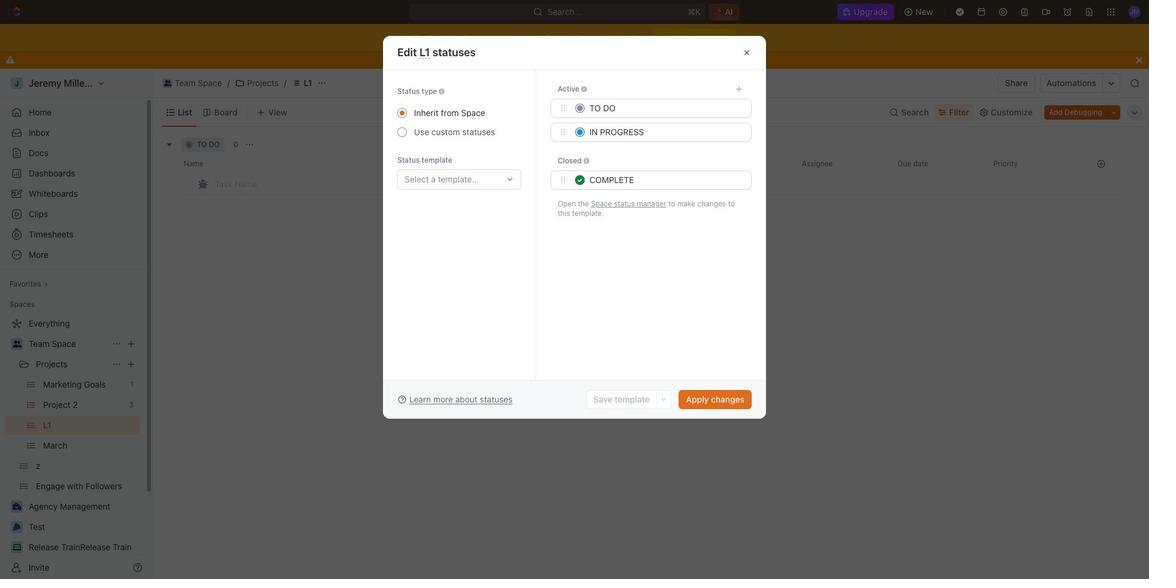 Task type: describe. For each thing, give the bounding box(es) containing it.
0 vertical spatial user group image
[[164, 80, 171, 86]]

tree inside sidebar navigation
[[5, 314, 141, 580]]



Task type: locate. For each thing, give the bounding box(es) containing it.
sidebar navigation
[[0, 69, 153, 580]]

1 status name... text field from the top
[[590, 99, 744, 117]]

1 horizontal spatial user group image
[[164, 80, 171, 86]]

Status name... text field
[[590, 99, 744, 117], [590, 171, 744, 189]]

1 vertical spatial user group image
[[12, 341, 21, 348]]

Status name... text field
[[590, 123, 744, 141]]

0 vertical spatial status name... text field
[[590, 99, 744, 117]]

1 vertical spatial status name... text field
[[590, 171, 744, 189]]

user group image
[[164, 80, 171, 86], [12, 341, 21, 348]]

Task Name text field
[[215, 174, 565, 193]]

user group image inside tree
[[12, 341, 21, 348]]

status name... text field up status name... text field on the top of the page
[[590, 99, 744, 117]]

None radio
[[398, 108, 407, 118], [398, 128, 407, 137], [398, 108, 407, 118], [398, 128, 407, 137]]

2 status name... text field from the top
[[590, 171, 744, 189]]

option group
[[398, 104, 495, 142]]

status name... text field down status name... text field on the top of the page
[[590, 171, 744, 189]]

0 horizontal spatial user group image
[[12, 341, 21, 348]]

tree
[[5, 314, 141, 580]]



Task type: vqa. For each thing, say whether or not it's contained in the screenshot.
bottom Status name... text field
yes



